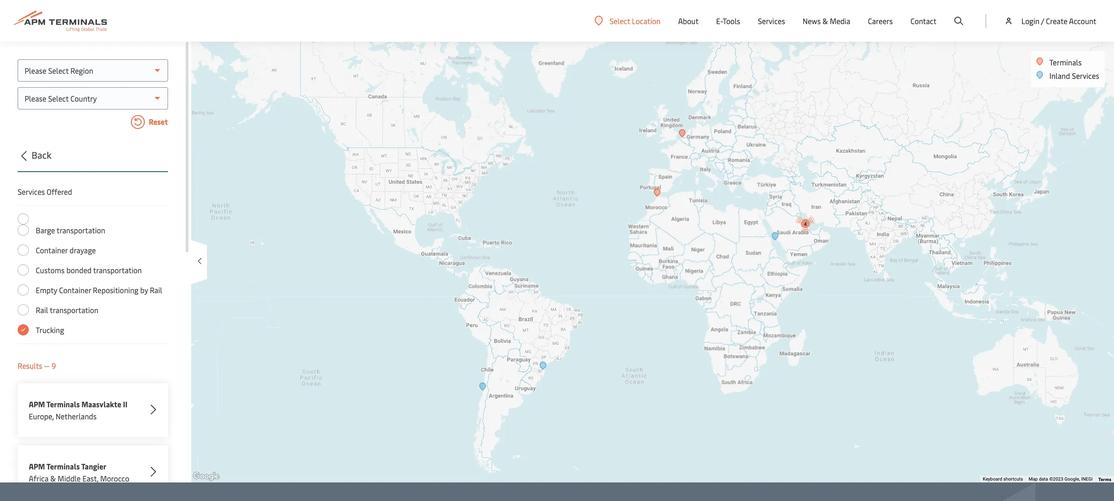 Task type: describe. For each thing, give the bounding box(es) containing it.
east,
[[82, 474, 98, 484]]

customs
[[36, 265, 65, 275]]

media
[[830, 16, 851, 26]]

about
[[678, 16, 699, 26]]

ii
[[123, 399, 127, 410]]

rail transportation
[[36, 305, 98, 315]]

inland services
[[1050, 71, 1099, 81]]

contact button
[[911, 0, 937, 42]]

apm for apm terminals tangier
[[29, 462, 45, 472]]

careers
[[868, 16, 893, 26]]

1 vertical spatial rail
[[36, 305, 48, 315]]

Rail transportation radio
[[18, 305, 29, 316]]

by
[[140, 285, 148, 295]]

1 vertical spatial transportation
[[93, 265, 142, 275]]

about button
[[678, 0, 699, 42]]

contact
[[911, 16, 937, 26]]

& inside apm terminals tangier africa & middle east, morocco
[[50, 474, 56, 484]]

transportation for barge transportation
[[57, 225, 105, 235]]

europe,
[[29, 411, 54, 422]]

create
[[1046, 16, 1068, 26]]

tangier
[[81, 462, 106, 472]]

africa
[[29, 474, 49, 484]]

transportation for rail transportation
[[50, 305, 98, 315]]

apm terminals tangier africa & middle east, morocco
[[29, 462, 129, 484]]

terminals for apm terminals maasvlakte ii
[[46, 399, 80, 410]]

services offered
[[18, 187, 72, 197]]

©2023
[[1050, 477, 1064, 482]]

& inside dropdown button
[[823, 16, 828, 26]]

services for services
[[758, 16, 785, 26]]

morocco
[[100, 474, 129, 484]]

4
[[804, 221, 807, 227]]

repositioning
[[93, 285, 138, 295]]

back button
[[15, 148, 168, 172]]

Container drayage radio
[[18, 245, 29, 256]]

customs bonded transportation
[[36, 265, 142, 275]]

offered
[[47, 187, 72, 197]]

careers button
[[868, 0, 893, 42]]

services button
[[758, 0, 785, 42]]

map
[[1029, 477, 1038, 482]]

barge transportation
[[36, 225, 105, 235]]

bonded
[[66, 265, 92, 275]]

inland
[[1050, 71, 1070, 81]]

map data ©2023 google, inegi
[[1029, 477, 1093, 482]]

shortcuts
[[1004, 477, 1023, 482]]

terms link
[[1099, 476, 1112, 483]]

inegi
[[1081, 477, 1093, 482]]

back
[[32, 149, 51, 161]]

map region
[[79, 0, 1114, 501]]

keyboard shortcuts button
[[983, 476, 1023, 483]]

maasvlakte
[[81, 399, 121, 410]]

/
[[1041, 16, 1044, 26]]

1 vertical spatial container
[[59, 285, 91, 295]]



Task type: vqa. For each thing, say whether or not it's contained in the screenshot.
News & Media popup button
yes



Task type: locate. For each thing, give the bounding box(es) containing it.
9
[[52, 361, 56, 371]]

transportation up repositioning
[[93, 265, 142, 275]]

netherlands
[[56, 411, 97, 422]]

Customs bonded transportation radio
[[18, 265, 29, 276]]

empty
[[36, 285, 57, 295]]

1 vertical spatial terminals
[[46, 399, 80, 410]]

1 horizontal spatial rail
[[150, 285, 162, 295]]

transportation
[[57, 225, 105, 235], [93, 265, 142, 275], [50, 305, 98, 315]]

rail right rail transportation radio
[[36, 305, 48, 315]]

1 vertical spatial apm
[[29, 462, 45, 472]]

apm up europe,
[[29, 399, 45, 410]]

services for services offered
[[18, 187, 45, 197]]

terminals inside apm terminals tangier africa & middle east, morocco
[[46, 462, 80, 472]]

0 horizontal spatial &
[[50, 474, 56, 484]]

services left 'offered'
[[18, 187, 45, 197]]

container
[[36, 245, 68, 255], [59, 285, 91, 295]]

apm for apm terminals maasvlakte ii
[[29, 399, 45, 410]]

google,
[[1065, 477, 1080, 482]]

apm inside the apm terminals maasvlakte ii europe, netherlands
[[29, 399, 45, 410]]

select location button
[[595, 16, 661, 26]]

news & media button
[[803, 0, 851, 42]]

—
[[44, 361, 50, 371]]

2 horizontal spatial services
[[1072, 71, 1099, 81]]

rail
[[150, 285, 162, 295], [36, 305, 48, 315]]

e-tools
[[716, 16, 740, 26]]

Trucking radio
[[18, 325, 29, 336]]

2 vertical spatial transportation
[[50, 305, 98, 315]]

terminals up middle
[[46, 462, 80, 472]]

2 apm from the top
[[29, 462, 45, 472]]

0 vertical spatial transportation
[[57, 225, 105, 235]]

terminals for apm terminals tangier
[[46, 462, 80, 472]]

1 vertical spatial &
[[50, 474, 56, 484]]

services right tools
[[758, 16, 785, 26]]

apm
[[29, 399, 45, 410], [29, 462, 45, 472]]

e-
[[716, 16, 723, 26]]

terminals
[[1050, 57, 1082, 67], [46, 399, 80, 410], [46, 462, 80, 472]]

apm up africa
[[29, 462, 45, 472]]

news
[[803, 16, 821, 26]]

empty container repositioning by rail
[[36, 285, 162, 295]]

middle
[[58, 474, 81, 484]]

0 vertical spatial terminals
[[1050, 57, 1082, 67]]

google image
[[191, 471, 221, 483]]

None radio
[[18, 214, 29, 225]]

barge
[[36, 225, 55, 235]]

0 horizontal spatial services
[[18, 187, 45, 197]]

&
[[823, 16, 828, 26], [50, 474, 56, 484]]

reset button
[[18, 115, 168, 131]]

keyboard shortcuts
[[983, 477, 1023, 482]]

news & media
[[803, 16, 851, 26]]

results — 9
[[18, 361, 56, 371]]

0 vertical spatial services
[[758, 16, 785, 26]]

0 vertical spatial container
[[36, 245, 68, 255]]

services right inland
[[1072, 71, 1099, 81]]

0 vertical spatial &
[[823, 16, 828, 26]]

Barge transportation radio
[[18, 225, 29, 236]]

Empty Container Repositioning by Rail radio
[[18, 285, 29, 296]]

reset
[[147, 117, 168, 127]]

1 vertical spatial services
[[1072, 71, 1099, 81]]

container drayage
[[36, 245, 96, 255]]

results
[[18, 361, 42, 371]]

drayage
[[70, 245, 96, 255]]

select
[[610, 16, 630, 26]]

& right news
[[823, 16, 828, 26]]

account
[[1069, 16, 1097, 26]]

0 vertical spatial rail
[[150, 285, 162, 295]]

& right africa
[[50, 474, 56, 484]]

apm inside apm terminals tangier africa & middle east, morocco
[[29, 462, 45, 472]]

1 horizontal spatial &
[[823, 16, 828, 26]]

login / create account link
[[1004, 0, 1097, 42]]

keyboard
[[983, 477, 1002, 482]]

terminals up the netherlands
[[46, 399, 80, 410]]

data
[[1039, 477, 1048, 482]]

select location
[[610, 16, 661, 26]]

tools
[[723, 16, 740, 26]]

transportation up drayage
[[57, 225, 105, 235]]

container up "customs"
[[36, 245, 68, 255]]

e-tools button
[[716, 0, 740, 42]]

login
[[1022, 16, 1040, 26]]

location
[[632, 16, 661, 26]]

2 vertical spatial terminals
[[46, 462, 80, 472]]

terminals up inland
[[1050, 57, 1082, 67]]

1 apm from the top
[[29, 399, 45, 410]]

1 horizontal spatial services
[[758, 16, 785, 26]]

0 horizontal spatial rail
[[36, 305, 48, 315]]

services
[[758, 16, 785, 26], [1072, 71, 1099, 81], [18, 187, 45, 197]]

login / create account
[[1022, 16, 1097, 26]]

terminals inside the apm terminals maasvlakte ii europe, netherlands
[[46, 399, 80, 410]]

rail right by
[[150, 285, 162, 295]]

2 vertical spatial services
[[18, 187, 45, 197]]

transportation up the trucking
[[50, 305, 98, 315]]

terms
[[1099, 476, 1112, 483]]

apm terminals maasvlakte ii europe, netherlands
[[29, 399, 127, 422]]

0 vertical spatial apm
[[29, 399, 45, 410]]

trucking
[[36, 325, 64, 335]]

container down bonded
[[59, 285, 91, 295]]



